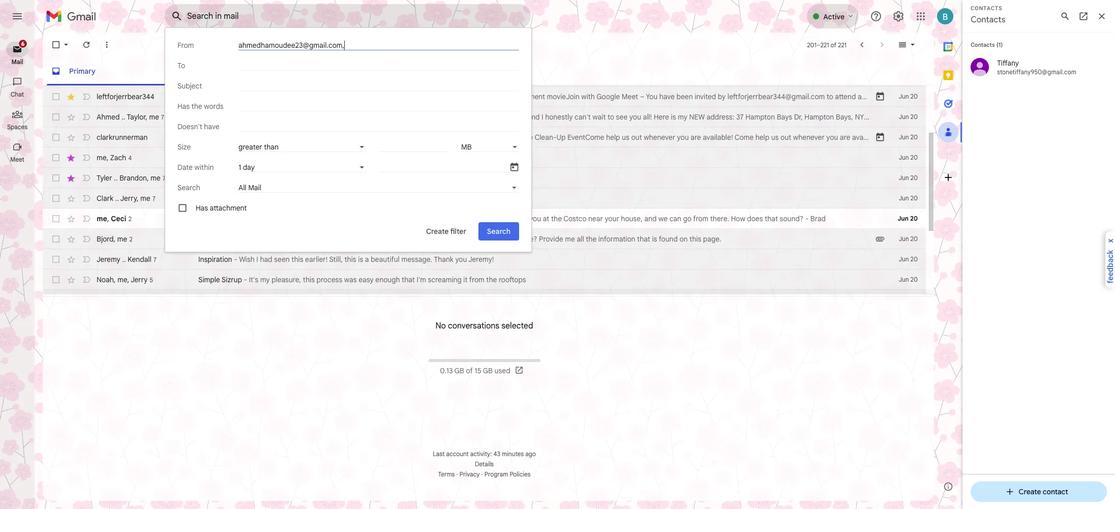 Task type: locate. For each thing, give the bounding box(es) containing it.
attachment
[[210, 203, 247, 213]]

you inside hey bjord, looks like your notebook is on your desk. do you want me to ship it to your house? provide me all the information that is found on this page. link
[[417, 235, 429, 244]]

1 vertical spatial was
[[344, 275, 357, 284]]

,
[[145, 112, 147, 121], [107, 153, 108, 162], [147, 173, 149, 182], [137, 194, 139, 203], [107, 214, 109, 223], [114, 234, 115, 243], [114, 275, 116, 284], [127, 275, 129, 284]]

ago
[[526, 450, 536, 458]]

element moviejoin with google meet – you have been invited by leftforjerrbear344@gmail.com to attend an event named element movie on tuesday jun 20, 2023 ⋅ 5pm
[[519, 92, 1061, 101]]

2 horizontal spatial have
[[901, 112, 917, 122]]

newer image
[[857, 40, 867, 50]]

it
[[483, 235, 487, 244], [464, 275, 468, 284]]

jun 20 for me , ceci 2
[[898, 215, 918, 222]]

terms
[[438, 471, 455, 478]]

jun 20 for noah , me , jerry 5
[[899, 276, 918, 283]]

social tab
[[300, 57, 428, 85]]

of inside row
[[244, 153, 251, 162]]

me left zach
[[97, 153, 107, 162]]

0 horizontal spatial are
[[691, 133, 701, 142]]

row up honestly
[[43, 86, 1061, 107]]

out down bays
[[781, 133, 792, 142]]

projects
[[253, 153, 279, 162]]

· down "details" link
[[481, 471, 483, 478]]

7 right brandon
[[163, 174, 166, 182]]

1 horizontal spatial 221
[[838, 41, 847, 49]]

i left honestly
[[542, 112, 544, 122]]

0 vertical spatial 2023
[[1024, 92, 1040, 101]]

great
[[434, 112, 452, 122]]

account
[[446, 450, 469, 458]]

20 for noah , me , jerry 5
[[911, 276, 918, 283]]

you left all!
[[630, 112, 641, 122]]

1 hampton from the left
[[746, 112, 775, 122]]

0 vertical spatial –
[[817, 41, 821, 49]]

1 vertical spatial 5pm
[[1005, 133, 1019, 142]]

0 horizontal spatial on
[[361, 235, 369, 244]]

6 link
[[6, 39, 28, 57]]

0 vertical spatial from
[[479, 112, 494, 122]]

20 for me , zach 4
[[911, 154, 918, 161]]

row containing tyler
[[43, 168, 926, 188]]

it right screaming
[[464, 275, 468, 284]]

is
[[671, 112, 676, 122], [354, 235, 359, 244], [652, 235, 657, 244], [358, 255, 363, 264]]

can
[[498, 214, 510, 223], [670, 214, 682, 223]]

20 for tyler .. brandon , me 7
[[911, 174, 918, 182]]

smartphones
[[211, 173, 254, 183]]

element
[[519, 92, 545, 101], [912, 92, 938, 101]]

row down hey bjord, looks like your notebook is on your desk. do you want me to ship it to your house? provide me all the information that is found on this page.
[[43, 249, 926, 270]]

0 horizontal spatial out
[[631, 133, 642, 142]]

.. for brandon
[[114, 173, 118, 182]]

row
[[43, 66, 926, 86], [43, 86, 1061, 107], [43, 107, 956, 127], [43, 127, 1055, 148], [43, 148, 926, 168], [43, 168, 926, 188], [43, 188, 926, 209], [43, 209, 926, 229], [43, 229, 926, 249], [43, 249, 926, 270], [43, 270, 926, 290], [43, 290, 926, 310]]

doesn't have
[[178, 122, 220, 131]]

more image
[[102, 40, 112, 50]]

me right brandon
[[151, 173, 161, 182]]

earlier!
[[305, 255, 328, 264]]

from inside 'link'
[[479, 112, 494, 122]]

1 horizontal spatial gb
[[483, 366, 493, 376]]

1 horizontal spatial office
[[513, 133, 533, 142]]

us down bays
[[772, 133, 779, 142]]

can left go
[[670, 214, 682, 223]]

1 horizontal spatial was
[[344, 275, 357, 284]]

11 row from the top
[[43, 270, 926, 290]]

0 horizontal spatial element
[[519, 92, 545, 101]]

1 horizontal spatial 5pm
[[1047, 92, 1061, 101]]

was right the 'ceci,'
[[269, 214, 281, 223]]

0 vertical spatial office
[[513, 133, 533, 142]]

1 vertical spatial meet
[[10, 156, 24, 163]]

element moviejoin with google meet – you have been invited by leftforjerrbear344@gmail.com to attend an event named element movie on tuesday jun 20, 2023 ⋅ 5pm link
[[198, 92, 1061, 102]]

have right will at top
[[901, 112, 917, 122]]

From text field
[[239, 40, 519, 50]]

program
[[485, 471, 508, 478]]

0 horizontal spatial was
[[269, 214, 281, 223]]

has down subject
[[178, 102, 190, 111]]

row up hear
[[43, 66, 926, 86]]

None checkbox
[[51, 193, 61, 203], [51, 214, 61, 224], [51, 275, 61, 285], [51, 193, 61, 203], [51, 214, 61, 224], [51, 275, 61, 285]]

1 horizontal spatial my
[[678, 112, 688, 122]]

from right go
[[693, 214, 709, 223]]

0 horizontal spatial gb
[[455, 366, 464, 376]]

1 vertical spatial by
[[382, 173, 390, 183]]

is right here
[[671, 112, 676, 122]]

7 inside ahmed .. taylor , me 7
[[161, 113, 164, 121]]

user-
[[292, 173, 310, 183]]

- down must
[[263, 194, 266, 203]]

search
[[178, 183, 200, 192]]

7 inside jeremy .. kendall 7
[[153, 256, 157, 263]]

2 horizontal spatial that
[[765, 214, 778, 223]]

doesn't
[[178, 122, 202, 131]]

0 vertical spatial have
[[660, 92, 675, 101]]

2 for me
[[129, 235, 133, 243]]

7 row from the top
[[43, 188, 926, 209]]

row down jeremy!
[[43, 270, 926, 290]]

from down jeremy!
[[469, 275, 485, 284]]

was left the easy
[[344, 275, 357, 284]]

0 vertical spatial 5pm
[[1047, 92, 1061, 101]]

– right 12pm
[[999, 133, 1003, 142]]

, down me , ceci 2
[[114, 234, 115, 243]]

has for has attachment
[[196, 203, 208, 213]]

0 horizontal spatial of
[[244, 153, 251, 162]]

0 vertical spatial ⋅
[[1042, 92, 1045, 101]]

my right it's
[[260, 275, 270, 284]]

..
[[122, 112, 125, 121], [114, 173, 118, 182], [115, 194, 119, 203], [122, 255, 126, 264]]

1 horizontal spatial 2023
[[1024, 92, 1040, 101]]

1 horizontal spatial it
[[483, 235, 487, 244]]

tab list
[[934, 33, 963, 473], [43, 57, 934, 85]]

hampton
[[746, 112, 775, 122], [805, 112, 834, 122]]

all mail
[[239, 183, 261, 192]]

process
[[317, 275, 342, 284]]

7 right the taylor
[[161, 113, 164, 121]]

0 vertical spatial hey
[[233, 214, 245, 223]]

the
[[192, 102, 202, 111], [229, 194, 239, 203], [408, 214, 418, 223], [551, 214, 562, 223], [586, 235, 597, 244], [486, 275, 497, 284]]

go
[[683, 214, 692, 223]]

– left you
[[640, 92, 645, 101]]

row up saturday?
[[43, 188, 926, 209]]

on up a
[[361, 235, 369, 244]]

1 vertical spatial of
[[466, 366, 473, 376]]

jun 20 for ahmed .. taylor , me 7
[[899, 113, 918, 121]]

clarkrunnerman
[[97, 133, 148, 142]]

eu: smartphones must have user-replaceable batteries by 2027
[[198, 173, 408, 183]]

1 day
[[239, 163, 255, 172]]

2 out from the left
[[781, 133, 792, 142]]

navigation containing mail
[[0, 33, 36, 509]]

12pm
[[980, 133, 997, 142]]

jun 20 for jeremy .. kendall 7
[[899, 255, 918, 263]]

1 horizontal spatial on
[[680, 235, 688, 244]]

are down great to hear from everyone and i honestly can't wait to see you all! here is my new address: 37 hampton bays dr, hampton bays, ny 11946 i will have balloons ou
[[691, 133, 701, 142]]

3 row from the top
[[43, 107, 956, 127]]

whenever down here
[[644, 133, 676, 142]]

have right you
[[660, 92, 675, 101]]

1 gb from the left
[[455, 366, 464, 376]]

me , ceci 2
[[97, 214, 132, 223]]

us down the see
[[622, 133, 630, 142]]

1 horizontal spatial have
[[660, 92, 675, 101]]

0 vertical spatial mail
[[11, 58, 23, 66]]

0 horizontal spatial office
[[241, 194, 261, 203]]

221 right 201
[[821, 41, 829, 49]]

element up everyone
[[519, 92, 545, 101]]

2 row from the top
[[43, 86, 1061, 107]]

your inside hey ceci, i was wondering if you wanted to carpool to the potluck this saturday? i can meet you at the costco near your house, and we can go from there. how does that sound? - brad link
[[605, 214, 619, 223]]

1 vertical spatial and
[[645, 214, 657, 223]]

and left 'we'
[[645, 214, 657, 223]]

⋅
[[1042, 92, 1045, 101], [975, 133, 979, 142]]

12 row from the top
[[43, 290, 926, 310]]

you
[[630, 112, 641, 122], [677, 133, 689, 142], [827, 133, 838, 142], [325, 214, 337, 223], [530, 214, 541, 223], [417, 235, 429, 244], [455, 255, 467, 264]]

1 vertical spatial hey
[[237, 235, 249, 244]]

20 for clark .. jerry , me 7
[[911, 194, 918, 202]]

6
[[21, 40, 25, 47]]

7 inside clark .. jerry , me 7
[[152, 195, 156, 202]]

0 horizontal spatial mail
[[11, 58, 23, 66]]

hey down attachment
[[233, 214, 245, 223]]

0 horizontal spatial –
[[640, 92, 645, 101]]

.. right tyler
[[114, 173, 118, 182]]

hampton right dr,
[[805, 112, 834, 122]]

ti
[[1050, 133, 1055, 142]]

eu:
[[198, 173, 209, 183]]

- left the brad
[[806, 214, 809, 223]]

20 for me , ceci 2
[[911, 215, 918, 222]]

0 horizontal spatial can
[[498, 214, 510, 223]]

0 horizontal spatial meet
[[10, 156, 24, 163]]

2 vertical spatial that
[[402, 275, 415, 284]]

me right the taylor
[[149, 112, 159, 121]]

will
[[889, 112, 899, 122]]

0 vertical spatial jerry
[[120, 194, 137, 203]]

2 inside bjord , me 2
[[129, 235, 133, 243]]

0 horizontal spatial help
[[606, 133, 620, 142]]

1 horizontal spatial whenever
[[793, 133, 825, 142]]

meet right google
[[622, 92, 638, 101]]

all
[[239, 183, 246, 192]]

your right near
[[605, 214, 619, 223]]

meet
[[511, 214, 528, 223]]

1 horizontal spatial element
[[912, 92, 938, 101]]

None checkbox
[[51, 40, 61, 50], [51, 92, 61, 102], [51, 112, 61, 122], [51, 132, 61, 142], [51, 153, 61, 163], [51, 173, 61, 183], [51, 234, 61, 244], [51, 254, 61, 265], [51, 40, 61, 50], [51, 92, 61, 102], [51, 112, 61, 122], [51, 132, 61, 142], [51, 153, 61, 163], [51, 173, 61, 183], [51, 234, 61, 244], [51, 254, 61, 265]]

.. left the taylor
[[122, 112, 125, 121]]

1 horizontal spatial and
[[645, 214, 657, 223]]

1 horizontal spatial by
[[718, 92, 726, 101]]

1 horizontal spatial out
[[781, 133, 792, 142]]

no conversations selected
[[436, 321, 533, 331]]

1 can from the left
[[498, 214, 510, 223]]

ahmed .. taylor , me 7
[[97, 112, 164, 121]]

mail down '6' link
[[11, 58, 23, 66]]

1 horizontal spatial has
[[196, 203, 208, 213]]

brad
[[811, 214, 826, 223]]

6 row from the top
[[43, 168, 926, 188]]

0 horizontal spatial whenever
[[644, 133, 676, 142]]

1 vertical spatial that
[[637, 235, 651, 244]]

2 us from the left
[[772, 133, 779, 142]]

on right the movie
[[960, 92, 969, 101]]

to right wanted
[[364, 214, 371, 223]]

you right do
[[417, 235, 429, 244]]

0 vertical spatial of
[[244, 153, 251, 162]]

office inside office clean-up eventcome help us out whenever you are available! come help us out whenever you are available!whenthursday jun 29, 2023 ⋅ 12pm – 5pm (eastern ti link
[[513, 133, 533, 142]]

greater
[[239, 142, 262, 152]]

⋅ inside element moviejoin with google meet – you have been invited by leftforjerrbear344@gmail.com to attend an event named element movie on tuesday jun 20, 2023 ⋅ 5pm link
[[1042, 92, 1045, 101]]

house?
[[514, 235, 537, 244]]

5pm right 20,
[[1047, 92, 1061, 101]]

settings image
[[893, 10, 905, 22]]

like
[[293, 235, 303, 244]]

1 vertical spatial mail
[[248, 183, 261, 192]]

jun 20 for clark .. jerry , me 7
[[899, 194, 918, 202]]

0 horizontal spatial has
[[178, 102, 190, 111]]

jerry down tyler .. brandon , me 7
[[120, 194, 137, 203]]

moviejoin
[[547, 92, 580, 101]]

0 horizontal spatial by
[[382, 173, 390, 183]]

office down all mail
[[241, 194, 261, 203]]

2 up jeremy .. kendall 7
[[129, 235, 133, 243]]

1 horizontal spatial are
[[840, 133, 851, 142]]

great to hear from everyone and i honestly can't wait to see you all! here is my new address: 37 hampton bays dr, hampton bays, ny 11946 i will have balloons ou
[[434, 112, 956, 122]]

0 horizontal spatial it
[[464, 275, 468, 284]]

0 vertical spatial and
[[528, 112, 540, 122]]

meet
[[622, 92, 638, 101], [10, 156, 24, 163]]

this right the seen
[[292, 255, 303, 264]]

hampton right 37
[[746, 112, 775, 122]]

1 horizontal spatial us
[[772, 133, 779, 142]]

named
[[887, 92, 910, 101]]

honestly
[[545, 112, 573, 122]]

that right does
[[765, 214, 778, 223]]

can left meet
[[498, 214, 510, 223]]

1 horizontal spatial hampton
[[805, 112, 834, 122]]

Has the words text field
[[240, 101, 519, 111]]

1 horizontal spatial meet
[[622, 92, 638, 101]]

2 vertical spatial have
[[204, 122, 220, 131]]

1 vertical spatial 2023
[[958, 133, 974, 142]]

eventcome
[[568, 133, 604, 142]]

has down cleaning
[[196, 203, 208, 213]]

0 horizontal spatial us
[[622, 133, 630, 142]]

hey
[[233, 214, 245, 223], [237, 235, 249, 244]]

1 horizontal spatial can
[[670, 214, 682, 223]]

size unit list box
[[461, 142, 519, 152]]

us
[[622, 133, 630, 142], [772, 133, 779, 142]]

meet down spaces heading
[[10, 156, 24, 163]]

of left 15
[[466, 366, 473, 376]]

Subject text field
[[239, 81, 519, 91]]

been
[[677, 92, 693, 101]]

list
[[231, 153, 243, 162]]

1 horizontal spatial that
[[637, 235, 651, 244]]

.. left kendall on the left
[[122, 255, 126, 264]]

row up jeremy!
[[43, 229, 926, 249]]

your left house?
[[498, 235, 512, 244]]

has
[[178, 102, 190, 111], [196, 203, 208, 213]]

1 horizontal spatial –
[[817, 41, 821, 49]]

, down jeremy on the left of page
[[114, 275, 116, 284]]

on right found
[[680, 235, 688, 244]]

2023 right 20,
[[1024, 92, 1040, 101]]

1 horizontal spatial help
[[756, 133, 770, 142]]

is left a
[[358, 255, 363, 264]]

2 are from the left
[[840, 133, 851, 142]]

· right terms
[[457, 471, 458, 478]]

1 horizontal spatial of
[[466, 366, 473, 376]]

mb option
[[461, 142, 511, 152]]

221 left newer "icon"
[[838, 41, 847, 49]]

⋅ right 20,
[[1042, 92, 1045, 101]]

tab list containing primary
[[43, 57, 934, 85]]

4 row from the top
[[43, 127, 1055, 148]]

and
[[528, 112, 540, 122], [645, 214, 657, 223]]

Size value text field
[[379, 142, 449, 152]]

potluck
[[420, 214, 444, 223]]

you down great to hear from everyone and i honestly can't wait to see you all! here is my new address: 37 hampton bays dr, hampton bays, ny 11946 i will have balloons ou
[[677, 133, 689, 142]]

i right saturday?
[[494, 214, 496, 223]]

ou
[[947, 112, 956, 122]]

1 horizontal spatial ·
[[481, 471, 483, 478]]

are down bays,
[[840, 133, 851, 142]]

1 vertical spatial have
[[901, 112, 917, 122]]

whenever
[[644, 133, 676, 142], [793, 133, 825, 142]]

ny
[[855, 112, 864, 122]]

0 horizontal spatial and
[[528, 112, 540, 122]]

calendar event image
[[875, 92, 886, 102]]

0 horizontal spatial 2023
[[958, 133, 974, 142]]

with
[[582, 92, 595, 101]]

1 vertical spatial 2
[[129, 235, 133, 243]]

1 vertical spatial has
[[196, 203, 208, 213]]

calendar event image
[[875, 132, 886, 142]]

10 row from the top
[[43, 249, 926, 270]]

0 vertical spatial has
[[178, 102, 190, 111]]

0 vertical spatial that
[[765, 214, 778, 223]]

kendall
[[128, 255, 151, 264]]

7 inside tyler .. brandon , me 7
[[163, 174, 166, 182]]

2 inside me , ceci 2
[[128, 215, 132, 223]]

1 element from the left
[[519, 92, 545, 101]]

0 vertical spatial meet
[[622, 92, 638, 101]]

1 221 from the left
[[821, 41, 829, 49]]

1 horizontal spatial ⋅
[[1042, 92, 1045, 101]]

has for has the words
[[178, 102, 190, 111]]

and right everyone
[[528, 112, 540, 122]]

it right the ship
[[483, 235, 487, 244]]

ceci,
[[247, 214, 263, 223]]

7 for brandon
[[163, 174, 166, 182]]

2 right 'ceci'
[[128, 215, 132, 223]]

0 vertical spatial my
[[678, 112, 688, 122]]

7 down tyler .. brandon , me 7
[[152, 195, 156, 202]]

navigation
[[0, 33, 36, 509]]

0 horizontal spatial 221
[[821, 41, 829, 49]]

hey ceci, i was wondering if you wanted to carpool to the potluck this saturday? i can meet you at the costco near your house, and we can go from there. how does that sound? - brad
[[233, 214, 826, 223]]

jerry left "5" at the left of page
[[131, 275, 148, 284]]

2 horizontal spatial –
[[999, 133, 1003, 142]]

was
[[269, 214, 281, 223], [344, 275, 357, 284]]

me left all
[[565, 235, 575, 244]]

row up hey bjord, looks like your notebook is on your desk. do you want me to ship it to your house? provide me all the information that is found on this page.
[[43, 209, 926, 229]]

greater than option
[[239, 142, 357, 152]]

0 horizontal spatial ·
[[457, 471, 458, 478]]

jerry
[[120, 194, 137, 203], [131, 275, 148, 284]]

1 vertical spatial my
[[260, 275, 270, 284]]

0 horizontal spatial that
[[402, 275, 415, 284]]

side panel section
[[934, 33, 963, 501]]

me left 'ceci'
[[97, 214, 107, 223]]

1 vertical spatial ⋅
[[975, 133, 979, 142]]

google
[[597, 92, 620, 101]]

1 vertical spatial jerry
[[131, 275, 148, 284]]

notebook
[[322, 235, 352, 244]]

whenever down dr,
[[793, 133, 825, 142]]

gmail image
[[46, 6, 101, 26]]

201
[[807, 41, 817, 49]]

0 horizontal spatial have
[[204, 122, 220, 131]]

9 row from the top
[[43, 229, 926, 249]]

20 for bjord , me 2
[[911, 235, 918, 243]]

my left new
[[678, 112, 688, 122]]

office
[[513, 133, 533, 142], [241, 194, 261, 203]]

0 horizontal spatial hampton
[[746, 112, 775, 122]]

support image
[[870, 10, 883, 22]]

address:
[[707, 112, 735, 122]]

element up balloons
[[912, 92, 938, 101]]

out down element moviejoin with google meet – you have been invited by leftforjerrbear344@gmail.com to attend an event named element movie on tuesday jun 20, 2023 ⋅ 5pm link
[[631, 133, 642, 142]]

2 gb from the left
[[483, 366, 493, 376]]

all!
[[643, 112, 652, 122]]

1 vertical spatial office
[[241, 194, 261, 203]]

me down brandon
[[140, 194, 150, 203]]

row containing jeremy
[[43, 249, 926, 270]]

chat heading
[[0, 91, 35, 99]]

sizrup
[[222, 275, 242, 284]]

policies
[[510, 471, 531, 478]]

me
[[149, 112, 159, 121], [97, 153, 107, 162], [151, 173, 161, 182], [140, 194, 150, 203], [97, 214, 107, 223], [117, 234, 127, 243], [448, 235, 458, 244], [565, 235, 575, 244], [117, 275, 127, 284]]

leftforjerrbear344
[[97, 92, 154, 101]]

0 horizontal spatial 5pm
[[1005, 133, 1019, 142]]



Task type: vqa. For each thing, say whether or not it's contained in the screenshot.
the it within the "Hey Bjord, Looks like your notebook is on your desk. Do you want me to ship it to your house? Provide me all the information that is found on this page." link
yes



Task type: describe. For each thing, give the bounding box(es) containing it.
tab list inside no conversations selected main content
[[43, 57, 934, 85]]

cleaning
[[198, 194, 227, 203]]

brandon
[[120, 173, 147, 182]]

movie
[[939, 92, 959, 101]]

primary
[[69, 66, 95, 76]]

.. for kendall
[[122, 255, 126, 264]]

1 · from the left
[[457, 471, 458, 478]]

search in mail image
[[168, 7, 186, 25]]

20 for jeremy .. kendall 7
[[911, 255, 918, 263]]

you down bays,
[[827, 133, 838, 142]]

0 vertical spatial it
[[483, 235, 487, 244]]

7 for taylor
[[161, 113, 164, 121]]

i left had
[[257, 255, 258, 264]]

bays
[[777, 112, 793, 122]]

meet heading
[[0, 156, 35, 164]]

do
[[406, 235, 415, 244]]

jun 20 for tyler .. brandon , me 7
[[899, 174, 918, 182]]

to left attend
[[827, 92, 834, 101]]

sound?
[[780, 214, 804, 223]]

primary tab
[[43, 57, 170, 85]]

date
[[178, 163, 193, 172]]

me right the want
[[448, 235, 458, 244]]

- left it's
[[244, 275, 247, 284]]

15
[[475, 366, 481, 376]]

1 whenever from the left
[[644, 133, 676, 142]]

1 row from the top
[[43, 66, 926, 86]]

1 help from the left
[[606, 133, 620, 142]]

, left 'ceci'
[[107, 214, 109, 223]]

we
[[659, 214, 668, 223]]

0 horizontal spatial my
[[260, 275, 270, 284]]

main menu image
[[11, 10, 23, 22]]

to right carpool
[[399, 214, 406, 223]]

2 221 from the left
[[838, 41, 847, 49]]

- right projects
[[281, 153, 285, 162]]

20,
[[1012, 92, 1023, 101]]

words
[[204, 102, 224, 111]]

row containing bjord
[[43, 229, 926, 249]]

i right the 'ceci,'
[[265, 214, 267, 223]]

row containing clark
[[43, 188, 926, 209]]

1 out from the left
[[631, 133, 642, 142]]

you inside the great to hear from everyone and i honestly can't wait to see you all! here is my new address: 37 hampton bays dr, hampton bays, ny 11946 i will have balloons ou 'link'
[[630, 112, 641, 122]]

this left process
[[303, 275, 315, 284]]

2 horizontal spatial on
[[960, 92, 969, 101]]

follow link to manage storage image
[[515, 366, 525, 376]]

me right the noah
[[117, 275, 127, 284]]

me , zach 4
[[97, 153, 132, 162]]

2 element from the left
[[912, 92, 938, 101]]

hear
[[463, 112, 477, 122]]

.. for taylor
[[122, 112, 125, 121]]

program policies link
[[485, 471, 531, 478]]

the right at
[[551, 214, 562, 223]]

wondering
[[283, 214, 317, 223]]

have
[[274, 173, 290, 183]]

that inside hey bjord, looks like your notebook is on your desk. do you want me to ship it to your house? provide me all the information that is found on this page. link
[[637, 235, 651, 244]]

attend
[[835, 92, 856, 101]]

refresh image
[[81, 40, 92, 50]]

2 vertical spatial –
[[999, 133, 1003, 142]]

5pm for ⋅
[[1047, 92, 1061, 101]]

day
[[243, 163, 255, 172]]

8 row from the top
[[43, 209, 926, 229]]

11946
[[866, 112, 884, 122]]

information
[[599, 235, 636, 244]]

0.13 gb of 15 gb used
[[440, 366, 511, 376]]

me right bjord
[[117, 234, 127, 243]]

to left the see
[[608, 112, 614, 122]]

easy
[[359, 275, 374, 284]]

spaces heading
[[0, 123, 35, 131]]

had
[[260, 255, 272, 264]]

provide
[[539, 235, 563, 244]]

rooftops
[[499, 275, 526, 284]]

1 us from the left
[[622, 133, 630, 142]]

jeremy!
[[469, 255, 494, 264]]

you
[[646, 92, 658, 101]]

2 for ceci
[[128, 215, 132, 223]]

conversations
[[448, 321, 500, 331]]

from
[[178, 41, 194, 50]]

up
[[557, 133, 566, 142]]

meet inside no conversations selected main content
[[622, 92, 638, 101]]

date within list box
[[239, 162, 367, 172]]

2 can from the left
[[670, 214, 682, 223]]

is left found
[[652, 235, 657, 244]]

jun 20 for bjord , me 2
[[899, 235, 918, 243]]

enough
[[376, 275, 400, 284]]

no conversations selected main content
[[43, 0, 1061, 501]]

the left rooftops
[[486, 275, 497, 284]]

have inside 'link'
[[901, 112, 917, 122]]

1 vertical spatial –
[[640, 92, 645, 101]]

inspiration - wish i had seen this earlier! still, this is a beautiful message. thank you jeremy!
[[198, 255, 494, 264]]

i left will at top
[[886, 112, 887, 122]]

minutes
[[502, 450, 524, 458]]

date within
[[178, 163, 214, 172]]

the up attachment
[[229, 194, 239, 203]]

mail heading
[[0, 58, 35, 66]]

row containing clarkrunnerman
[[43, 127, 1055, 148]]

20 for ahmed .. taylor , me 7
[[911, 113, 918, 121]]

toggle split pane mode image
[[898, 40, 908, 50]]

costco
[[564, 214, 587, 223]]

ship
[[468, 235, 481, 244]]

⋅ inside office clean-up eventcome help us out whenever you are available! come help us out whenever you are available!whenthursday jun 29, 2023 ⋅ 12pm – 5pm (eastern ti link
[[975, 133, 979, 142]]

mail inside heading
[[11, 58, 23, 66]]

29,
[[946, 133, 956, 142]]

, down brandon
[[137, 194, 139, 203]]

was inside hey ceci, i was wondering if you wanted to carpool to the potluck this saturday? i can meet you at the costco near your house, and we can go from there. how does that sound? - brad link
[[269, 214, 281, 223]]

, down 'leftforjerrbear344'
[[145, 112, 147, 121]]

jun 20 for me , zach 4
[[899, 154, 918, 161]]

your right like
[[305, 235, 320, 244]]

hey bjord, looks like your notebook is on your desk. do you want me to ship it to your house? provide me all the information that is found on this page.
[[237, 235, 722, 244]]

eu: smartphones must have user-replaceable batteries by 2027 link
[[198, 173, 870, 183]]

and inside 'link'
[[528, 112, 540, 122]]

to left hear
[[454, 112, 461, 122]]

wanted
[[339, 214, 362, 223]]

0.13
[[440, 366, 453, 376]]

tyler
[[97, 173, 112, 182]]

size list box
[[239, 142, 367, 152]]

1 vertical spatial from
[[693, 214, 709, 223]]

1 are from the left
[[691, 133, 701, 142]]

my inside 'link'
[[678, 112, 688, 122]]

ceci
[[111, 214, 126, 223]]

bjord
[[97, 234, 114, 243]]

5pm for –
[[1005, 133, 1019, 142]]

, down jeremy .. kendall 7
[[127, 275, 129, 284]]

you left at
[[530, 214, 541, 223]]

Date text field
[[379, 162, 510, 172]]

- left wish
[[234, 255, 237, 264]]

2 vertical spatial from
[[469, 275, 485, 284]]

5 row from the top
[[43, 148, 926, 168]]

to left the ship
[[460, 235, 466, 244]]

simple
[[198, 275, 220, 284]]

Search in mail search field
[[165, 4, 531, 28]]

to right the ship
[[489, 235, 496, 244]]

replaceable
[[310, 173, 350, 183]]

hey for hey bjord, looks like your notebook is on your desk. do you want me to ship it to your house? provide me all the information that is found on this page.
[[237, 235, 249, 244]]

is inside the great to hear from everyone and i honestly can't wait to see you all! here is my new address: 37 hampton bays dr, hampton bays, ny 11946 i will have balloons ou 'link'
[[671, 112, 676, 122]]

the right all
[[586, 235, 597, 244]]

you right if
[[325, 214, 337, 223]]

greater than
[[239, 142, 279, 152]]

5
[[150, 276, 153, 284]]

Doesn't have text field
[[239, 122, 519, 132]]

a
[[365, 255, 369, 264]]

wait
[[593, 112, 606, 122]]

2 · from the left
[[481, 471, 483, 478]]

7 for jerry
[[152, 195, 156, 202]]

you right thank
[[455, 255, 467, 264]]

1 day option
[[239, 163, 357, 172]]

1 horizontal spatial mail
[[248, 183, 261, 192]]

this left page.
[[690, 235, 702, 244]]

simple sizrup - it's my pleasure, this process was easy enough that i'm screaming it from the rooftops
[[198, 275, 526, 284]]

the left potluck at the top of the page
[[408, 214, 418, 223]]

this right potluck at the top of the page
[[446, 214, 458, 223]]

activity:
[[470, 450, 492, 458]]

must
[[256, 173, 272, 183]]

than
[[264, 142, 279, 152]]

spaces
[[7, 123, 28, 131]]

wish
[[239, 255, 255, 264]]

row containing ahmed
[[43, 107, 956, 127]]

found
[[659, 235, 678, 244]]

your left desk. on the top
[[371, 235, 385, 244]]

, left zach
[[107, 153, 108, 162]]

row containing noah
[[43, 270, 926, 290]]

cleaning the office -
[[198, 194, 268, 203]]

available!whenthursday
[[853, 133, 931, 142]]

2 hampton from the left
[[805, 112, 834, 122]]

see
[[616, 112, 628, 122]]

size
[[178, 142, 191, 152]]

has attachment image
[[875, 234, 886, 244]]

2 whenever from the left
[[793, 133, 825, 142]]

near
[[589, 214, 603, 223]]

balloons
[[918, 112, 946, 122]]

this right still, at the left of the page
[[345, 255, 356, 264]]

, up clark .. jerry , me 7
[[147, 173, 149, 182]]

.. for jerry
[[115, 194, 119, 203]]

is right notebook
[[354, 235, 359, 244]]

new
[[690, 112, 705, 122]]

tyler .. brandon , me 7
[[97, 173, 166, 182]]

screaming
[[428, 275, 462, 284]]

zach
[[110, 153, 126, 162]]

meet inside heading
[[10, 156, 24, 163]]

pleasure,
[[272, 275, 301, 284]]

social
[[327, 66, 347, 76]]

dr,
[[794, 112, 803, 122]]

does
[[747, 214, 763, 223]]

an
[[858, 92, 866, 101]]

To text field
[[239, 61, 519, 71]]

hey for hey ceci, i was wondering if you wanted to carpool to the potluck this saturday? i can meet you at the costco near your house, and we can go from there. how does that sound? - brad
[[233, 214, 245, 223]]

the left words
[[192, 102, 202, 111]]

i'm
[[417, 275, 426, 284]]

2 help from the left
[[756, 133, 770, 142]]

taylor
[[127, 112, 145, 121]]

mb
[[461, 142, 472, 152]]

0 vertical spatial by
[[718, 92, 726, 101]]

Search in mail text field
[[187, 11, 482, 21]]

row containing leftforjerrbear344
[[43, 86, 1061, 107]]

looks
[[272, 235, 291, 244]]

within
[[195, 163, 214, 172]]

can't
[[575, 112, 591, 122]]

all mail option
[[239, 183, 510, 192]]

1 vertical spatial it
[[464, 275, 468, 284]]

terms link
[[438, 471, 455, 478]]

that inside hey ceci, i was wondering if you wanted to carpool to the potluck this saturday? i can meet you at the costco near your house, and we can go from there. how does that sound? - brad link
[[765, 214, 778, 223]]



